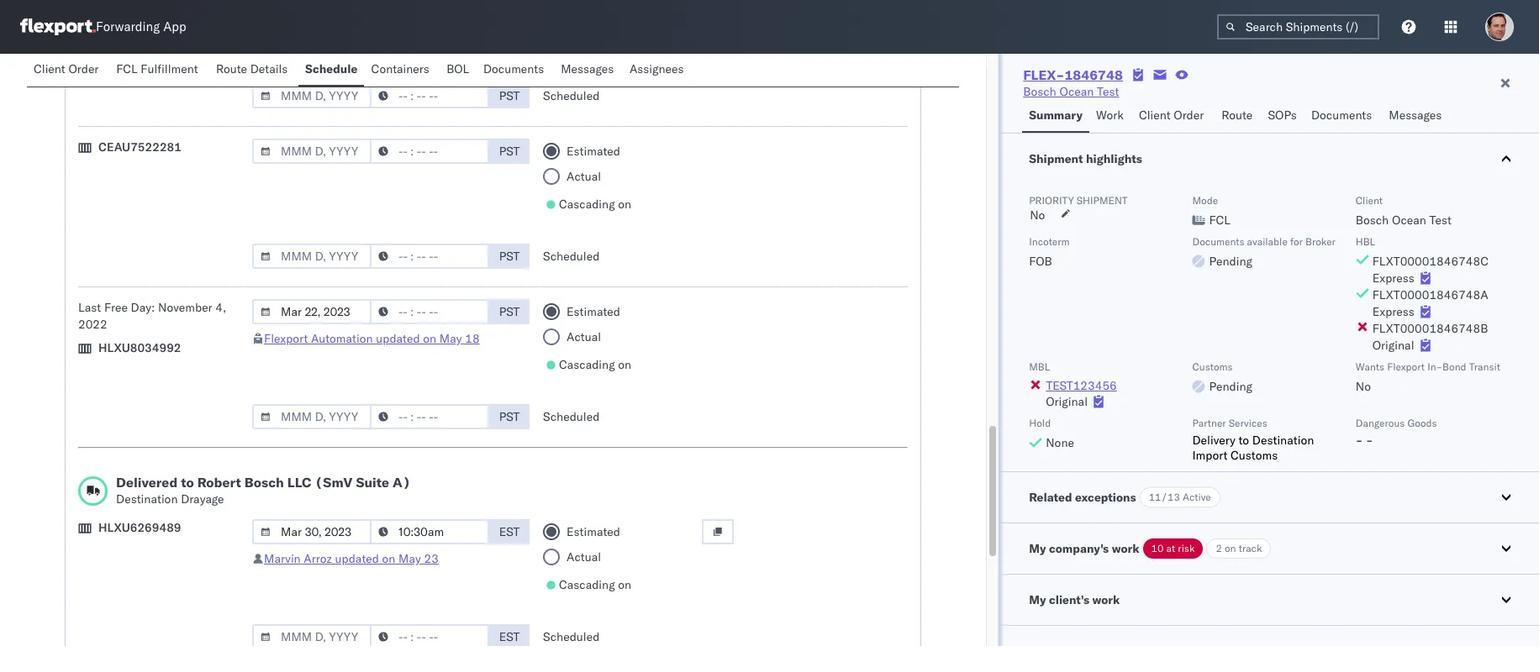 Task type: vqa. For each thing, say whether or not it's contained in the screenshot.
top settings
no



Task type: describe. For each thing, give the bounding box(es) containing it.
fcl for fcl fulfillment
[[116, 61, 138, 76]]

may for 18
[[440, 331, 462, 346]]

0 horizontal spatial client order button
[[27, 54, 110, 87]]

marvin
[[264, 551, 301, 567]]

marvin arroz updated on may 23
[[264, 551, 439, 567]]

-- : -- -- text field for second mmm d, yyyy text box from the bottom
[[370, 404, 489, 430]]

arroz
[[304, 551, 332, 567]]

documents for top the documents button
[[483, 61, 544, 76]]

bosch inside delivered to robert bosch llc (smv suite a) destination drayage
[[244, 474, 284, 491]]

1 cascading on from the top
[[559, 197, 631, 212]]

pst for -- : -- -- text field related to 3rd mmm d, yyyy text box from the bottom of the page
[[499, 249, 520, 264]]

bosch ocean test
[[1023, 84, 1119, 99]]

delivery
[[1192, 433, 1236, 448]]

hlxu6269489
[[98, 520, 181, 535]]

pending for documents available for broker
[[1209, 254, 1253, 269]]

ceau7522281
[[98, 140, 182, 155]]

1 mmm d, yyyy text field from the top
[[252, 83, 372, 108]]

estimated for marvin arroz updated on may 23
[[567, 525, 620, 540]]

shipment
[[1029, 151, 1083, 166]]

schedule
[[305, 61, 358, 76]]

forwarding app link
[[20, 18, 186, 35]]

assignees button
[[623, 54, 694, 87]]

shipment
[[1077, 194, 1128, 207]]

11/13 active
[[1149, 491, 1211, 504]]

test123456
[[1046, 378, 1117, 393]]

marvin arroz updated on may 23 button
[[264, 551, 439, 567]]

23
[[424, 551, 439, 567]]

client inside client bosch ocean test incoterm fob
[[1356, 194, 1383, 207]]

flex-1846748 link
[[1023, 66, 1123, 83]]

sops
[[1268, 108, 1297, 123]]

day:
[[131, 300, 155, 315]]

work button
[[1089, 100, 1132, 133]]

flex-
[[1023, 66, 1065, 83]]

destination inside partner services delivery to destination import customs
[[1252, 433, 1314, 448]]

-- : -- -- text field for 4th mmm d, yyyy text box
[[370, 625, 489, 646]]

2 on track
[[1216, 542, 1262, 555]]

0 vertical spatial customs
[[1192, 361, 1233, 373]]

import
[[1192, 448, 1228, 463]]

hlxu8034992
[[98, 340, 181, 356]]

0 vertical spatial documents button
[[477, 54, 554, 87]]

flxt00001846748a
[[1373, 287, 1488, 303]]

containers button
[[364, 54, 440, 87]]

to inside partner services delivery to destination import customs
[[1239, 433, 1249, 448]]

1 horizontal spatial client order button
[[1132, 100, 1215, 133]]

cascading on for flexport automation updated on may 18
[[559, 357, 631, 372]]

exceptions
[[1075, 490, 1136, 505]]

flexport. image
[[20, 18, 96, 35]]

messages for right messages button
[[1389, 108, 1442, 123]]

partner
[[1192, 417, 1226, 430]]

0 horizontal spatial messages button
[[554, 54, 623, 87]]

actual for flexport automation updated on may 18
[[567, 330, 601, 345]]

forwarding app
[[96, 19, 186, 35]]

route button
[[1215, 100, 1261, 133]]

shipment highlights button
[[1002, 134, 1539, 184]]

express for flxt00001846748c
[[1373, 271, 1415, 286]]

fcl fulfillment
[[116, 61, 198, 76]]

1 actual from the top
[[567, 169, 601, 184]]

priority
[[1029, 194, 1074, 207]]

4,
[[215, 300, 226, 315]]

estimated for flexport automation updated on may 18
[[567, 304, 620, 319]]

highlights
[[1086, 151, 1142, 166]]

services
[[1229, 417, 1267, 430]]

4 mmm d, yyyy text field from the top
[[252, 625, 372, 646]]

scheduled for -- : -- -- text field for first mmm d, yyyy text box from the top
[[543, 88, 600, 103]]

transit
[[1469, 361, 1500, 373]]

client order for rightmost client order button
[[1139, 108, 1204, 123]]

pst for 2nd -- : -- -- text field from the top
[[499, 144, 520, 159]]

summary button
[[1022, 100, 1089, 133]]

0 vertical spatial no
[[1030, 208, 1045, 223]]

test123456 button
[[1046, 378, 1117, 393]]

bond
[[1443, 361, 1467, 373]]

1 cascading from the top
[[559, 197, 615, 212]]

a)
[[393, 474, 411, 491]]

assignees
[[630, 61, 684, 76]]

schedule button
[[298, 54, 364, 87]]

my client's work button
[[1002, 575, 1539, 625]]

0 horizontal spatial original
[[1046, 394, 1088, 409]]

Search Shipments (/) text field
[[1217, 14, 1379, 40]]

cascading for marvin arroz updated on may 23
[[559, 578, 615, 593]]

priority shipment
[[1029, 194, 1128, 207]]

incoterm
[[1029, 235, 1070, 248]]

bosch inside client bosch ocean test incoterm fob
[[1356, 213, 1389, 228]]

route for route
[[1222, 108, 1253, 123]]

mmm d, yyyy text field for hlxu6269489
[[252, 520, 372, 545]]

at
[[1166, 542, 1175, 555]]

available
[[1247, 235, 1288, 248]]

last free day: november 4, 2022
[[78, 300, 226, 332]]

2
[[1216, 542, 1222, 555]]

actual for marvin arroz updated on may 23
[[567, 550, 601, 565]]

for
[[1290, 235, 1303, 248]]

bol
[[447, 61, 469, 76]]

forwarding
[[96, 19, 160, 35]]

suite
[[356, 474, 389, 491]]

hbl
[[1356, 235, 1375, 248]]

my company's work
[[1029, 541, 1140, 556]]

est for fifth -- : -- -- text field from the top of the page
[[499, 525, 520, 540]]

work for my company's work
[[1112, 541, 1140, 556]]

mmm d, yyyy text field for ceau7522281
[[252, 139, 372, 164]]

1 vertical spatial documents button
[[1305, 100, 1382, 133]]

1846748
[[1065, 66, 1123, 83]]

cascading for flexport automation updated on may 18
[[559, 357, 615, 372]]

mbl
[[1029, 361, 1050, 373]]

documents for the documents button to the bottom
[[1311, 108, 1372, 123]]

client's
[[1049, 593, 1090, 608]]

2 -- : -- -- text field from the top
[[370, 139, 489, 164]]

cascading on for marvin arroz updated on may 23
[[559, 578, 631, 593]]

est for -- : -- -- text field for 4th mmm d, yyyy text box
[[499, 630, 520, 645]]

documents for documents available for broker
[[1192, 235, 1245, 248]]

delivered to robert bosch llc (smv suite a) destination drayage
[[116, 474, 411, 507]]

goods
[[1408, 417, 1437, 430]]

10
[[1151, 542, 1164, 555]]

2 mmm d, yyyy text field from the top
[[252, 299, 372, 324]]

flexport inside wants flexport in-bond transit no
[[1387, 361, 1425, 373]]

pst for second mmm d, yyyy text box from the bottom -- : -- -- text field
[[499, 409, 520, 425]]

none
[[1046, 435, 1074, 451]]

related exceptions
[[1029, 490, 1136, 505]]

flexport automation updated on may 18
[[264, 331, 480, 346]]

fcl for fcl
[[1209, 213, 1231, 228]]

broker
[[1306, 235, 1336, 248]]

customs inside partner services delivery to destination import customs
[[1231, 448, 1278, 463]]

app
[[163, 19, 186, 35]]

test inside bosch ocean test "link"
[[1097, 84, 1119, 99]]

fcl fulfillment button
[[110, 54, 209, 87]]

flxt00001846748c
[[1373, 254, 1489, 269]]



Task type: locate. For each thing, give the bounding box(es) containing it.
2 scheduled from the top
[[543, 249, 600, 264]]

client up hbl
[[1356, 194, 1383, 207]]

updated for automation
[[376, 331, 420, 346]]

1 horizontal spatial original
[[1373, 338, 1414, 353]]

1 horizontal spatial flexport
[[1387, 361, 1425, 373]]

ocean inside client bosch ocean test incoterm fob
[[1392, 213, 1426, 228]]

0 vertical spatial pending
[[1209, 254, 1253, 269]]

active
[[1183, 491, 1211, 504]]

documents button right bol
[[477, 54, 554, 87]]

messages for the leftmost messages button
[[561, 61, 614, 76]]

1 - from the left
[[1356, 433, 1363, 448]]

mmm d, yyyy text field up automation
[[252, 299, 372, 324]]

0 horizontal spatial destination
[[116, 492, 178, 507]]

documents button right sops
[[1305, 100, 1382, 133]]

1 est from the top
[[499, 525, 520, 540]]

0 vertical spatial client order
[[34, 61, 99, 76]]

-- : -- -- text field
[[370, 83, 489, 108], [370, 139, 489, 164], [370, 244, 489, 269], [370, 404, 489, 430], [370, 520, 489, 545], [370, 625, 489, 646]]

bosch up hbl
[[1356, 213, 1389, 228]]

0 vertical spatial updated
[[376, 331, 420, 346]]

0 vertical spatial flexport
[[264, 331, 308, 346]]

1 vertical spatial customs
[[1231, 448, 1278, 463]]

3 mmm d, yyyy text field from the top
[[252, 404, 372, 430]]

0 vertical spatial work
[[1112, 541, 1140, 556]]

destination down 'delivered'
[[116, 492, 178, 507]]

my for my company's work
[[1029, 541, 1046, 556]]

route details
[[216, 61, 288, 76]]

1 horizontal spatial may
[[440, 331, 462, 346]]

updated right arroz
[[335, 551, 379, 567]]

documents right bol "button"
[[483, 61, 544, 76]]

fulfillment
[[141, 61, 198, 76]]

0 horizontal spatial test
[[1097, 84, 1119, 99]]

customs up partner
[[1192, 361, 1233, 373]]

scheduled for second mmm d, yyyy text box from the bottom -- : -- -- text field
[[543, 409, 600, 425]]

2 vertical spatial client
[[1356, 194, 1383, 207]]

client
[[34, 61, 65, 76], [1139, 108, 1171, 123], [1356, 194, 1383, 207]]

route left sops
[[1222, 108, 1253, 123]]

fcl down 'forwarding'
[[116, 61, 138, 76]]

1 vertical spatial pending
[[1209, 379, 1253, 394]]

hold
[[1029, 417, 1051, 430]]

1 horizontal spatial route
[[1222, 108, 1253, 123]]

0 horizontal spatial messages
[[561, 61, 614, 76]]

1 vertical spatial work
[[1092, 593, 1120, 608]]

bosch left llc
[[244, 474, 284, 491]]

2 - from the left
[[1366, 433, 1373, 448]]

1 horizontal spatial ocean
[[1392, 213, 1426, 228]]

risk
[[1178, 542, 1195, 555]]

destination
[[1252, 433, 1314, 448], [116, 492, 178, 507]]

2 vertical spatial documents
[[1192, 235, 1245, 248]]

test inside client bosch ocean test incoterm fob
[[1430, 213, 1452, 228]]

bosch inside "link"
[[1023, 84, 1056, 99]]

0 vertical spatial bosch
[[1023, 84, 1056, 99]]

bosch down flex-
[[1023, 84, 1056, 99]]

shipment highlights
[[1029, 151, 1142, 166]]

my inside "button"
[[1029, 593, 1046, 608]]

1 vertical spatial bosch
[[1356, 213, 1389, 228]]

1 vertical spatial fcl
[[1209, 213, 1231, 228]]

0 horizontal spatial fcl
[[116, 61, 138, 76]]

my
[[1029, 541, 1046, 556], [1029, 593, 1046, 608]]

1 pending from the top
[[1209, 254, 1253, 269]]

1 vertical spatial documents
[[1311, 108, 1372, 123]]

2022
[[78, 317, 107, 332]]

0 horizontal spatial ocean
[[1060, 84, 1094, 99]]

1 horizontal spatial documents
[[1192, 235, 1245, 248]]

11/13
[[1149, 491, 1180, 504]]

work for my client's work
[[1092, 593, 1120, 608]]

no down wants
[[1356, 379, 1371, 394]]

client order button right work at right top
[[1132, 100, 1215, 133]]

work right client's
[[1092, 593, 1120, 608]]

2 cascading from the top
[[559, 357, 615, 372]]

cascading on
[[559, 197, 631, 212], [559, 357, 631, 372], [559, 578, 631, 593]]

0 horizontal spatial to
[[181, 474, 194, 491]]

1 vertical spatial test
[[1430, 213, 1452, 228]]

to inside delivered to robert bosch llc (smv suite a) destination drayage
[[181, 474, 194, 491]]

client order button down flexport. image
[[27, 54, 110, 87]]

to down services
[[1239, 433, 1249, 448]]

scheduled
[[543, 88, 600, 103], [543, 249, 600, 264], [543, 409, 600, 425], [543, 630, 600, 645]]

3 pst from the top
[[499, 249, 520, 264]]

1 vertical spatial original
[[1046, 394, 1088, 409]]

0 vertical spatial to
[[1239, 433, 1249, 448]]

10 at risk
[[1151, 542, 1195, 555]]

0 vertical spatial cascading
[[559, 197, 615, 212]]

1 mmm d, yyyy text field from the top
[[252, 139, 372, 164]]

0 horizontal spatial order
[[68, 61, 99, 76]]

test up flxt00001846748c
[[1430, 213, 1452, 228]]

test down 1846748
[[1097, 84, 1119, 99]]

1 vertical spatial route
[[1222, 108, 1253, 123]]

0 horizontal spatial flexport
[[264, 331, 308, 346]]

1 horizontal spatial client order
[[1139, 108, 1204, 123]]

1 pst from the top
[[499, 88, 520, 103]]

updated down -- : -- -- text box
[[376, 331, 420, 346]]

order
[[68, 61, 99, 76], [1174, 108, 1204, 123]]

dangerous goods - -
[[1356, 417, 1437, 448]]

3 scheduled from the top
[[543, 409, 600, 425]]

1 vertical spatial client order button
[[1132, 100, 1215, 133]]

3 cascading on from the top
[[559, 578, 631, 593]]

automation
[[311, 331, 373, 346]]

flexport
[[264, 331, 308, 346], [1387, 361, 1425, 373]]

(smv
[[315, 474, 353, 491]]

5 pst from the top
[[499, 409, 520, 425]]

last
[[78, 300, 101, 315]]

1 horizontal spatial documents button
[[1305, 100, 1382, 133]]

llc
[[287, 474, 311, 491]]

2 vertical spatial cascading
[[559, 578, 615, 593]]

scheduled for -- : -- -- text field for 4th mmm d, yyyy text box
[[543, 630, 600, 645]]

flex-1846748
[[1023, 66, 1123, 83]]

0 vertical spatial cascading on
[[559, 197, 631, 212]]

work
[[1096, 108, 1124, 123]]

2 mmm d, yyyy text field from the top
[[252, 244, 372, 269]]

fcl down mode
[[1209, 213, 1231, 228]]

fcl inside button
[[116, 61, 138, 76]]

1 estimated from the top
[[567, 144, 620, 159]]

1 horizontal spatial fcl
[[1209, 213, 1231, 228]]

0 vertical spatial my
[[1029, 541, 1046, 556]]

-- : -- -- text field
[[370, 299, 489, 324]]

express for flxt00001846748a
[[1373, 304, 1415, 319]]

0 horizontal spatial -
[[1356, 433, 1363, 448]]

in-
[[1427, 361, 1443, 373]]

1 vertical spatial updated
[[335, 551, 379, 567]]

2 estimated from the top
[[567, 304, 620, 319]]

order down forwarding app link
[[68, 61, 99, 76]]

cascading
[[559, 197, 615, 212], [559, 357, 615, 372], [559, 578, 615, 593]]

pst
[[499, 88, 520, 103], [499, 144, 520, 159], [499, 249, 520, 264], [499, 304, 520, 319], [499, 409, 520, 425]]

2 vertical spatial cascading on
[[559, 578, 631, 593]]

may left 18
[[440, 331, 462, 346]]

0 vertical spatial test
[[1097, 84, 1119, 99]]

delivered
[[116, 474, 178, 491]]

on
[[618, 197, 631, 212], [423, 331, 436, 346], [618, 357, 631, 372], [1225, 542, 1236, 555], [382, 551, 395, 567], [618, 578, 631, 593]]

-- : -- -- text field for 3rd mmm d, yyyy text box from the bottom of the page
[[370, 244, 489, 269]]

0 vertical spatial actual
[[567, 169, 601, 184]]

my for my client's work
[[1029, 593, 1046, 608]]

0 vertical spatial destination
[[1252, 433, 1314, 448]]

no inside wants flexport in-bond transit no
[[1356, 379, 1371, 394]]

client order for the left client order button
[[34, 61, 99, 76]]

no
[[1030, 208, 1045, 223], [1356, 379, 1371, 394]]

0 vertical spatial order
[[68, 61, 99, 76]]

1 vertical spatial order
[[1174, 108, 1204, 123]]

summary
[[1029, 108, 1083, 123]]

customs
[[1192, 361, 1233, 373], [1231, 448, 1278, 463]]

0 horizontal spatial documents button
[[477, 54, 554, 87]]

1 vertical spatial ocean
[[1392, 213, 1426, 228]]

estimated
[[567, 144, 620, 159], [567, 304, 620, 319], [567, 525, 620, 540]]

1 vertical spatial no
[[1356, 379, 1371, 394]]

1 vertical spatial flexport
[[1387, 361, 1425, 373]]

0 vertical spatial fcl
[[116, 61, 138, 76]]

customs down services
[[1231, 448, 1278, 463]]

may
[[440, 331, 462, 346], [399, 551, 421, 567]]

ocean up flxt00001846748c
[[1392, 213, 1426, 228]]

original down test123456 button
[[1046, 394, 1088, 409]]

flxt00001846748b
[[1373, 321, 1488, 336]]

1 vertical spatial destination
[[116, 492, 178, 507]]

drayage
[[181, 492, 224, 507]]

wants
[[1356, 361, 1385, 373]]

1 horizontal spatial bosch
[[1023, 84, 1056, 99]]

order left "route" button
[[1174, 108, 1204, 123]]

2 cascading on from the top
[[559, 357, 631, 372]]

pending for customs
[[1209, 379, 1253, 394]]

0 vertical spatial ocean
[[1060, 84, 1094, 99]]

MMM D, YYYY text field
[[252, 139, 372, 164], [252, 299, 372, 324], [252, 520, 372, 545]]

0 vertical spatial may
[[440, 331, 462, 346]]

order for the left client order button
[[68, 61, 99, 76]]

0 horizontal spatial may
[[399, 551, 421, 567]]

1 vertical spatial messages
[[1389, 108, 1442, 123]]

client for the left client order button
[[34, 61, 65, 76]]

client bosch ocean test incoterm fob
[[1029, 194, 1452, 269]]

client order button
[[27, 54, 110, 87], [1132, 100, 1215, 133]]

3 cascading from the top
[[559, 578, 615, 593]]

1 scheduled from the top
[[543, 88, 600, 103]]

flexport automation updated on may 18 button
[[264, 331, 480, 346]]

0 vertical spatial documents
[[483, 61, 544, 76]]

1 express from the top
[[1373, 271, 1415, 286]]

1 vertical spatial messages button
[[1382, 100, 1451, 133]]

original up wants
[[1373, 338, 1414, 353]]

my left client's
[[1029, 593, 1046, 608]]

1 horizontal spatial client
[[1139, 108, 1171, 123]]

3 -- : -- -- text field from the top
[[370, 244, 489, 269]]

-
[[1356, 433, 1363, 448], [1366, 433, 1373, 448]]

work left 10
[[1112, 541, 1140, 556]]

2 pst from the top
[[499, 144, 520, 159]]

0 horizontal spatial client
[[34, 61, 65, 76]]

2 express from the top
[[1373, 304, 1415, 319]]

no down priority
[[1030, 208, 1045, 223]]

1 horizontal spatial messages
[[1389, 108, 1442, 123]]

flexport left in-
[[1387, 361, 1425, 373]]

express up flxt00001846748b
[[1373, 304, 1415, 319]]

flexport left automation
[[264, 331, 308, 346]]

express up flxt00001846748a
[[1373, 271, 1415, 286]]

work inside my client's work "button"
[[1092, 593, 1120, 608]]

mode
[[1192, 194, 1218, 207]]

4 -- : -- -- text field from the top
[[370, 404, 489, 430]]

client order right 'work' button
[[1139, 108, 1204, 123]]

2 horizontal spatial client
[[1356, 194, 1383, 207]]

4 scheduled from the top
[[543, 630, 600, 645]]

may left 23
[[399, 551, 421, 567]]

1 vertical spatial express
[[1373, 304, 1415, 319]]

3 estimated from the top
[[567, 525, 620, 540]]

1 vertical spatial actual
[[567, 330, 601, 345]]

track
[[1239, 542, 1262, 555]]

to
[[1239, 433, 1249, 448], [181, 474, 194, 491]]

client for rightmost client order button
[[1139, 108, 1171, 123]]

-- : -- -- text field for first mmm d, yyyy text box from the top
[[370, 83, 489, 108]]

0 vertical spatial mmm d, yyyy text field
[[252, 139, 372, 164]]

0 vertical spatial messages button
[[554, 54, 623, 87]]

route left details at the left of page
[[216, 61, 247, 76]]

robert
[[197, 474, 241, 491]]

bol button
[[440, 54, 477, 87]]

0 horizontal spatial no
[[1030, 208, 1045, 223]]

2 horizontal spatial bosch
[[1356, 213, 1389, 228]]

may for 23
[[399, 551, 421, 567]]

1 my from the top
[[1029, 541, 1046, 556]]

3 mmm d, yyyy text field from the top
[[252, 520, 372, 545]]

0 vertical spatial est
[[499, 525, 520, 540]]

documents down mode
[[1192, 235, 1245, 248]]

route for route details
[[216, 61, 247, 76]]

mmm d, yyyy text field up arroz
[[252, 520, 372, 545]]

1 vertical spatial mmm d, yyyy text field
[[252, 299, 372, 324]]

1 vertical spatial client order
[[1139, 108, 1204, 123]]

ocean down 'flex-1846748'
[[1060, 84, 1094, 99]]

ocean inside "link"
[[1060, 84, 1094, 99]]

0 vertical spatial client
[[34, 61, 65, 76]]

1 vertical spatial cascading on
[[559, 357, 631, 372]]

dangerous
[[1356, 417, 1405, 430]]

client order down flexport. image
[[34, 61, 99, 76]]

documents
[[483, 61, 544, 76], [1311, 108, 1372, 123], [1192, 235, 1245, 248]]

order for rightmost client order button
[[1174, 108, 1204, 123]]

1 vertical spatial my
[[1029, 593, 1046, 608]]

pst for -- : -- -- text field for first mmm d, yyyy text box from the top
[[499, 88, 520, 103]]

messages
[[561, 61, 614, 76], [1389, 108, 1442, 123]]

my client's work
[[1029, 593, 1120, 608]]

2 my from the top
[[1029, 593, 1046, 608]]

destination inside delivered to robert bosch llc (smv suite a) destination drayage
[[116, 492, 178, 507]]

2 horizontal spatial documents
[[1311, 108, 1372, 123]]

0 vertical spatial estimated
[[567, 144, 620, 159]]

scheduled for -- : -- -- text field related to 3rd mmm d, yyyy text box from the bottom of the page
[[543, 249, 600, 264]]

0 horizontal spatial client order
[[34, 61, 99, 76]]

documents right sops 'button'
[[1311, 108, 1372, 123]]

4 pst from the top
[[499, 304, 520, 319]]

18
[[465, 331, 480, 346]]

client down flexport. image
[[34, 61, 65, 76]]

wants flexport in-bond transit no
[[1356, 361, 1500, 394]]

6 -- : -- -- text field from the top
[[370, 625, 489, 646]]

3 actual from the top
[[567, 550, 601, 565]]

2 vertical spatial actual
[[567, 550, 601, 565]]

route
[[216, 61, 247, 76], [1222, 108, 1253, 123]]

updated for arroz
[[335, 551, 379, 567]]

updated
[[376, 331, 420, 346], [335, 551, 379, 567]]

actual
[[567, 169, 601, 184], [567, 330, 601, 345], [567, 550, 601, 565]]

containers
[[371, 61, 429, 76]]

mmm d, yyyy text field down schedule button
[[252, 139, 372, 164]]

pending down "documents available for broker"
[[1209, 254, 1253, 269]]

1 horizontal spatial -
[[1366, 433, 1373, 448]]

destination down services
[[1252, 433, 1314, 448]]

MMM D, YYYY text field
[[252, 83, 372, 108], [252, 244, 372, 269], [252, 404, 372, 430], [252, 625, 372, 646]]

to up "drayage" on the left bottom
[[181, 474, 194, 491]]

free
[[104, 300, 128, 315]]

documents available for broker
[[1192, 235, 1336, 248]]

2 est from the top
[[499, 630, 520, 645]]

route details button
[[209, 54, 298, 87]]

1 horizontal spatial order
[[1174, 108, 1204, 123]]

1 horizontal spatial no
[[1356, 379, 1371, 394]]

1 vertical spatial est
[[499, 630, 520, 645]]

1 vertical spatial estimated
[[567, 304, 620, 319]]

5 -- : -- -- text field from the top
[[370, 520, 489, 545]]

partner services delivery to destination import customs
[[1192, 417, 1314, 463]]

ocean
[[1060, 84, 1094, 99], [1392, 213, 1426, 228]]

1 horizontal spatial messages button
[[1382, 100, 1451, 133]]

bosch ocean test link
[[1023, 83, 1119, 100]]

my left company's
[[1029, 541, 1046, 556]]

client right 'work' button
[[1139, 108, 1171, 123]]

1 vertical spatial may
[[399, 551, 421, 567]]

1 horizontal spatial test
[[1430, 213, 1452, 228]]

0 horizontal spatial bosch
[[244, 474, 284, 491]]

0 horizontal spatial route
[[216, 61, 247, 76]]

pending up services
[[1209, 379, 1253, 394]]

november
[[158, 300, 212, 315]]

2 pending from the top
[[1209, 379, 1253, 394]]

1 vertical spatial to
[[181, 474, 194, 491]]

related
[[1029, 490, 1072, 505]]

est
[[499, 525, 520, 540], [499, 630, 520, 645]]

pst for -- : -- -- text box
[[499, 304, 520, 319]]

2 actual from the top
[[567, 330, 601, 345]]

1 -- : -- -- text field from the top
[[370, 83, 489, 108]]

0 vertical spatial messages
[[561, 61, 614, 76]]

0 vertical spatial express
[[1373, 271, 1415, 286]]



